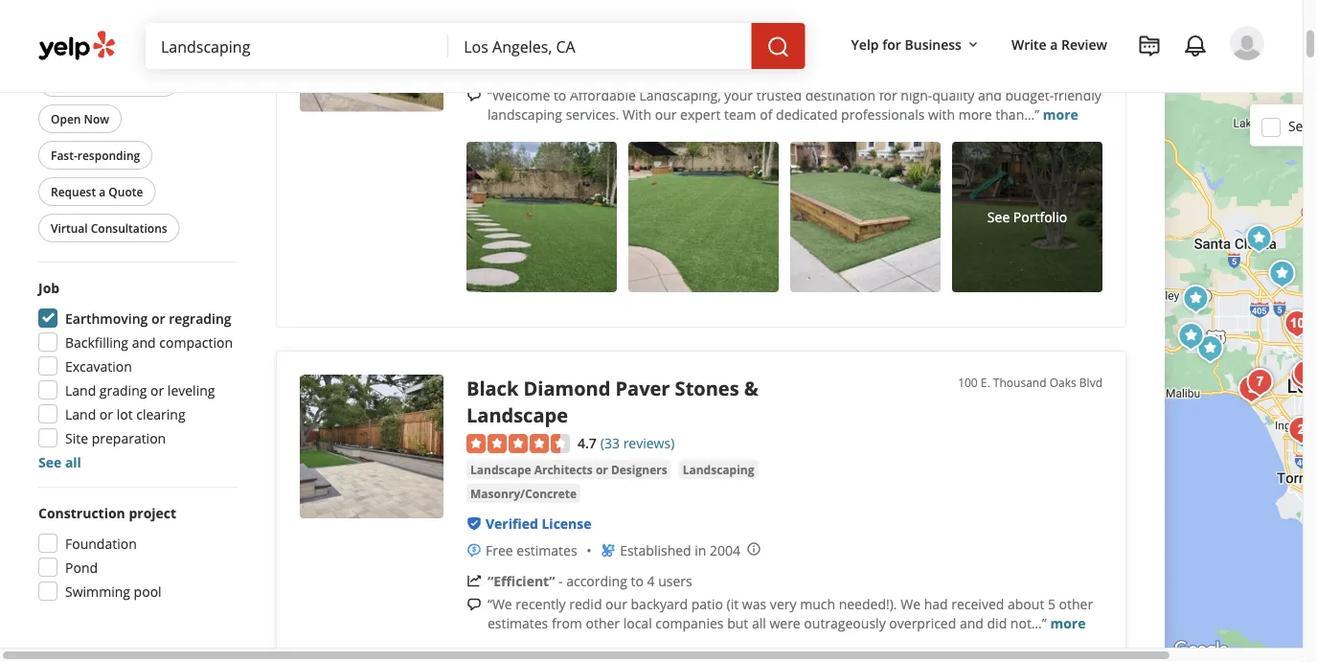Task type: locate. For each thing, give the bounding box(es) containing it.
1 horizontal spatial a
[[1051, 35, 1058, 53]]

0 vertical spatial yelp
[[851, 35, 879, 53]]

masonry/concrete link
[[554, 2, 668, 21], [467, 484, 581, 503]]

more link for "welcome to affordable landscaping, your trusted destination for high-quality and budget-friendly landscaping services. with our expert team of dedicated professionals with more than…"
[[1043, 105, 1079, 123]]

1 horizontal spatial in
[[695, 541, 707, 559]]

all inside group
[[65, 453, 81, 471]]

finley's tree & landcare image
[[1302, 450, 1318, 489]]

landscaping up 2004
[[683, 461, 755, 477]]

1 vertical spatial more link
[[1051, 614, 1086, 632]]

a right write
[[1051, 35, 1058, 53]]

0 vertical spatial group
[[33, 278, 238, 471]]

0 vertical spatial architects
[[534, 27, 593, 43]]

1 group from the top
[[33, 278, 238, 471]]

to down 20 years in business
[[554, 86, 567, 104]]

in right years
[[542, 56, 553, 74]]

our down landscaping,
[[655, 105, 677, 123]]

1 vertical spatial landscape architects or designers link
[[467, 460, 671, 479]]

1 horizontal spatial to
[[631, 572, 644, 590]]

0 vertical spatial landscape architects or designers link
[[467, 26, 671, 45]]

masonry/concrete link up the verified
[[467, 484, 581, 503]]

black diamond paver stones & landscape link
[[467, 375, 759, 428]]

or down (33
[[596, 461, 608, 477]]

all down was
[[752, 614, 766, 632]]

sm brothers landscape image
[[1241, 363, 1280, 401]]

more down quality
[[959, 105, 992, 123]]

1 vertical spatial our
[[606, 595, 628, 613]]

1 vertical spatial land
[[65, 405, 96, 423]]

16 trending v2 image
[[467, 573, 482, 589]]

and down received
[[960, 614, 984, 632]]

with
[[929, 105, 955, 123]]

see
[[988, 208, 1010, 226], [38, 453, 62, 471]]

free
[[486, 541, 513, 559]]

16 established in v2 image
[[601, 543, 616, 558]]

0 horizontal spatial in
[[542, 56, 553, 74]]

1 vertical spatial landscape architects or designers button
[[467, 460, 671, 479]]

and inside "we recently redid our backyard patio (it was very much needed!). we had received about 5 other estimates from other local companies but all were outrageously overpriced and did not…"
[[960, 614, 984, 632]]

see portfolio link
[[952, 142, 1103, 292]]

see up construction at the left
[[38, 453, 62, 471]]

0 horizontal spatial yelp
[[74, 73, 98, 89]]

0 vertical spatial landscaping link
[[467, 2, 546, 21]]

landscape architects or designers link down the 4.7 on the left of the page
[[467, 460, 671, 479]]

reviews)
[[623, 434, 675, 452]]

1 vertical spatial masonry/concrete
[[470, 485, 577, 501]]

designers inside "button"
[[611, 461, 668, 477]]

1 vertical spatial and
[[132, 333, 156, 351]]

construction project
[[38, 504, 176, 522]]

1 vertical spatial landscaping
[[683, 461, 755, 477]]

16 chevron down v2 image
[[966, 37, 981, 52]]

budget-
[[1006, 86, 1054, 104]]

were
[[770, 614, 801, 632]]

masonry/concrete
[[558, 3, 664, 19], [470, 485, 577, 501]]

write
[[1012, 35, 1047, 53]]

a
[[1051, 35, 1058, 53], [99, 183, 106, 199]]

1 vertical spatial &
[[744, 375, 759, 401]]

landscaping button up 2004
[[679, 460, 758, 479]]

landscaping masonry/concrete
[[470, 461, 755, 501]]

1 vertical spatial to
[[631, 572, 644, 590]]

professionals
[[841, 105, 925, 123]]

landscaping,
[[640, 86, 721, 104]]

1 horizontal spatial all
[[752, 614, 766, 632]]

friendly
[[1054, 86, 1102, 104]]

yelp inside button
[[851, 35, 879, 53]]

0 vertical spatial in
[[542, 56, 553, 74]]

distinctive landscaping services, inc. image
[[1177, 280, 1215, 318]]

and down the "earthmoving or regrading"
[[132, 333, 156, 351]]

all inside "we recently redid our backyard patio (it was very much needed!). we had received about 5 other estimates from other local companies but all were outrageously overpriced and did not…"
[[752, 614, 766, 632]]

high-
[[901, 86, 933, 104]]

greg r. image
[[1230, 26, 1265, 60]]

owned
[[700, 56, 743, 74]]

0 horizontal spatial our
[[606, 595, 628, 613]]

1 vertical spatial landscaping button
[[679, 460, 758, 479]]

estimates down verified license
[[517, 541, 577, 559]]

verified license button
[[486, 514, 592, 532]]

local
[[624, 614, 652, 632]]

0 horizontal spatial a
[[99, 183, 106, 199]]

1 vertical spatial a
[[99, 183, 106, 199]]

more for "welcome to affordable landscaping, your trusted destination for high-quality and budget-friendly landscaping services. with our expert team of dedicated professionals with more than…"
[[1043, 105, 1079, 123]]

(33
[[601, 434, 620, 452]]

landscaping link up 2004
[[679, 460, 758, 479]]

verified license
[[486, 514, 592, 532]]

in left 2004
[[695, 541, 707, 559]]

1 horizontal spatial landscaping button
[[679, 460, 758, 479]]

1 designers from the top
[[611, 27, 668, 43]]

0 vertical spatial land
[[65, 381, 96, 399]]

info icon image
[[823, 57, 838, 72], [823, 57, 838, 72], [747, 542, 762, 557], [747, 542, 762, 557]]

architects up 20 years in business
[[534, 27, 593, 43]]

masonry/concrete up the "near" text box
[[558, 3, 664, 19]]

yelp up destination
[[851, 35, 879, 53]]

0 horizontal spatial landscaping button
[[467, 2, 546, 21]]

1 architects from the top
[[534, 27, 593, 43]]

more link down 5
[[1051, 614, 1086, 632]]

and inside "welcome to affordable landscaping, your trusted destination for high-quality and budget-friendly landscaping services. with our expert team of dedicated professionals with more than…"
[[978, 86, 1002, 104]]

designers up 16 locally owned v2 image
[[611, 27, 668, 43]]

16 free estimates v2 image
[[467, 543, 482, 558]]

a inside button
[[99, 183, 106, 199]]

our up local
[[606, 595, 628, 613]]

4.7 link
[[578, 432, 597, 452]]

landscape architects or designers link up business on the left top
[[467, 26, 671, 45]]

or left the lot
[[100, 405, 113, 423]]

other down redid
[[586, 614, 620, 632]]

masonry/concrete button up the verified
[[467, 484, 581, 503]]

0 vertical spatial and
[[978, 86, 1002, 104]]

1 horizontal spatial none field
[[464, 35, 736, 57]]

"welcome
[[488, 86, 550, 104]]

Near text field
[[464, 35, 736, 57]]

0 vertical spatial landscape
[[470, 27, 531, 43]]

"efficient" - according to 4 users
[[488, 572, 692, 590]]

designers down (33 reviews)
[[611, 461, 668, 477]]

black diamond paver stones & landscape
[[467, 375, 759, 428]]

open now
[[51, 111, 109, 126]]

0 vertical spatial masonry/concrete
[[558, 3, 664, 19]]

benchmark affordable landscaping image
[[1172, 317, 1211, 355]]

open now button
[[38, 104, 122, 133]]

land grading or leveling
[[65, 381, 215, 399]]

1 vertical spatial masonry/concrete button
[[467, 484, 581, 503]]

all
[[65, 453, 81, 471], [752, 614, 766, 632]]

1 horizontal spatial our
[[655, 105, 677, 123]]

overpriced
[[890, 614, 957, 632]]

estimates inside "we recently redid our backyard patio (it was very much needed!). we had received about 5 other estimates from other local companies but all were outrageously overpriced and did not…"
[[488, 614, 548, 632]]

black
[[467, 375, 519, 401]]

projects image
[[1138, 35, 1161, 58]]

site preparation
[[65, 429, 166, 447]]

landscaping link
[[467, 2, 546, 21], [679, 460, 758, 479]]

0 vertical spatial landscape architects or designers button
[[467, 26, 671, 45]]

or up business on the left top
[[596, 27, 608, 43]]

0 horizontal spatial all
[[65, 453, 81, 471]]

landscape up 4.7 star rating image on the bottom left of the page
[[467, 402, 568, 428]]

1 vertical spatial group
[[33, 503, 238, 607]]

for inside "welcome to affordable landscaping, your trusted destination for high-quality and budget-friendly landscaping services. with our expert team of dedicated professionals with more than…"
[[879, 86, 898, 104]]

2 land from the top
[[65, 405, 96, 423]]

Find text field
[[161, 35, 433, 57]]

landscaping for landscaping masonry/concrete
[[683, 461, 755, 477]]

0 vertical spatial more link
[[1043, 105, 1079, 123]]

1 vertical spatial all
[[752, 614, 766, 632]]

landscaping up 20
[[470, 3, 542, 19]]

amado landscaping image
[[1283, 411, 1318, 449]]

1 landscape architects or designers button from the top
[[467, 26, 671, 45]]

designers inside masonry/concrete landscape architects or designers
[[611, 27, 668, 43]]

a for request
[[99, 183, 106, 199]]

landscaping inside landscaping masonry/concrete
[[683, 461, 755, 477]]

locally
[[654, 56, 697, 74]]

more link for "we recently redid our backyard patio (it was very much needed!). we had received about 5 other estimates from other local companies but all were outrageously overpriced and did not…"
[[1051, 614, 1086, 632]]

masonry/concrete link up the "near" text box
[[554, 2, 668, 21]]

foundation
[[65, 534, 137, 552]]

backfilling and compaction
[[65, 333, 233, 351]]

project
[[129, 504, 176, 522]]

oaks
[[1050, 375, 1077, 390]]

landscape architects or designers button up business on the left top
[[467, 26, 671, 45]]

yelp up open now
[[74, 73, 98, 89]]

yelp for business button
[[844, 27, 989, 61]]

& right stones
[[744, 375, 759, 401]]

1 vertical spatial see
[[38, 453, 62, 471]]

our inside "welcome to affordable landscaping, your trusted destination for high-quality and budget-friendly landscaping services. with our expert team of dedicated professionals with more than…"
[[655, 105, 677, 123]]

1 vertical spatial landscaping link
[[679, 460, 758, 479]]

see left portfolio
[[988, 208, 1010, 226]]

landscape inside black diamond paver stones & landscape
[[467, 402, 568, 428]]

a for write
[[1051, 35, 1058, 53]]

yelp inside 'button'
[[74, 73, 98, 89]]

0 vertical spatial for
[[883, 35, 902, 53]]

land up site
[[65, 405, 96, 423]]

other right 5
[[1059, 595, 1093, 613]]

1 vertical spatial designers
[[611, 461, 668, 477]]

-
[[559, 572, 563, 590]]

designers
[[611, 27, 668, 43], [611, 461, 668, 477]]

2004
[[710, 541, 741, 559]]

architects down the 4.7 on the left of the page
[[534, 461, 593, 477]]

to left 4
[[631, 572, 644, 590]]

destination
[[805, 86, 876, 104]]

0 horizontal spatial to
[[554, 86, 567, 104]]

yelp for yelp for business
[[851, 35, 879, 53]]

rangel landscapes image
[[1233, 370, 1271, 408]]

1 landscape architects or designers link from the top
[[467, 26, 671, 45]]

sm brothers landscape image
[[1241, 363, 1280, 401]]

1 horizontal spatial landscaping
[[683, 461, 755, 477]]

0 vertical spatial our
[[655, 105, 677, 123]]

0 vertical spatial all
[[65, 453, 81, 471]]

landscape inside masonry/concrete landscape architects or designers
[[470, 27, 531, 43]]

& right owned
[[746, 56, 756, 74]]

1 horizontal spatial see
[[988, 208, 1010, 226]]

open
[[51, 111, 81, 126]]

0 horizontal spatial see
[[38, 453, 62, 471]]

for inside yelp for business button
[[883, 35, 902, 53]]

16 locally owned v2 image
[[635, 58, 651, 73]]

0 vertical spatial a
[[1051, 35, 1058, 53]]

& inside black diamond paver stones & landscape
[[744, 375, 759, 401]]

0 horizontal spatial none field
[[161, 35, 433, 57]]

0 horizontal spatial other
[[586, 614, 620, 632]]

more link
[[1043, 105, 1079, 123], [1051, 614, 1086, 632]]

2 vertical spatial landscape
[[470, 461, 531, 477]]

locally owned & operated
[[654, 56, 817, 74]]

for
[[883, 35, 902, 53], [879, 86, 898, 104]]

group
[[33, 278, 238, 471], [33, 503, 238, 607]]

estimates
[[517, 541, 577, 559], [488, 614, 548, 632]]

0 vertical spatial landscaping button
[[467, 2, 546, 21]]

0 horizontal spatial landscaping
[[470, 3, 542, 19]]

0 vertical spatial other
[[1059, 595, 1093, 613]]

2 vertical spatial and
[[960, 614, 984, 632]]

1 vertical spatial yelp
[[74, 73, 98, 89]]

1 vertical spatial estimates
[[488, 614, 548, 632]]

landscape up 20
[[470, 27, 531, 43]]

pristine gardenscape image
[[1192, 330, 1230, 368]]

was
[[742, 595, 767, 613]]

virtual
[[51, 220, 88, 236]]

user actions element
[[836, 24, 1292, 142]]

notifications image
[[1184, 35, 1207, 58]]

land down excavation on the left of the page
[[65, 381, 96, 399]]

2 architects from the top
[[534, 461, 593, 477]]

group containing construction project
[[33, 503, 238, 607]]

earthmoving
[[65, 309, 148, 327]]

16 verified v2 image
[[467, 516, 482, 531]]

land for land or lot clearing
[[65, 405, 96, 423]]

2 group from the top
[[33, 503, 238, 607]]

and up than…"
[[978, 86, 1002, 104]]

2 designers from the top
[[611, 461, 668, 477]]

1 vertical spatial architects
[[534, 461, 593, 477]]

masonry/concrete button up the "near" text box
[[554, 2, 668, 21]]

None field
[[161, 35, 433, 57], [464, 35, 736, 57]]

landscaping button up 20
[[467, 2, 546, 21]]

1 land from the top
[[65, 381, 96, 399]]

landscape down 4.7 star rating image on the bottom left of the page
[[470, 461, 531, 477]]

l a plants image
[[1287, 355, 1318, 393]]

1 vertical spatial for
[[879, 86, 898, 104]]

fast-responding button
[[38, 141, 153, 170]]

1 none field from the left
[[161, 35, 433, 57]]

&
[[746, 56, 756, 74], [744, 375, 759, 401]]

for left business
[[883, 35, 902, 53]]

masonry/concrete inside landscaping masonry/concrete
[[470, 485, 577, 501]]

1 vertical spatial in
[[695, 541, 707, 559]]

1 horizontal spatial yelp
[[851, 35, 879, 53]]

more link down friendly
[[1043, 105, 1079, 123]]

a left quote
[[99, 183, 106, 199]]

black diamond paver stones & landscape image
[[300, 375, 444, 518]]

see inside "link"
[[988, 208, 1010, 226]]

landscape architects or designers button down the 4.7 on the left of the page
[[467, 460, 671, 479]]

0 vertical spatial see
[[988, 208, 1010, 226]]

e.
[[981, 375, 991, 390]]

for up professionals
[[879, 86, 898, 104]]

0 vertical spatial to
[[554, 86, 567, 104]]

0 vertical spatial landscaping
[[470, 3, 542, 19]]

masonry/concrete up the verified
[[470, 485, 577, 501]]

2 none field from the left
[[464, 35, 736, 57]]

group containing job
[[33, 278, 238, 471]]

landscaping
[[470, 3, 542, 19], [683, 461, 755, 477]]

or inside masonry/concrete landscape architects or designers
[[596, 27, 608, 43]]

estimates down "we
[[488, 614, 548, 632]]

more down 5
[[1051, 614, 1086, 632]]

None search field
[[146, 23, 809, 69]]

established in 2004
[[620, 541, 741, 559]]

all down site
[[65, 453, 81, 471]]

landscape architects or designers link
[[467, 26, 671, 45], [467, 460, 671, 479]]

1 horizontal spatial other
[[1059, 595, 1093, 613]]

(33 reviews)
[[601, 434, 675, 452]]

see inside group
[[38, 453, 62, 471]]

more down friendly
[[1043, 105, 1079, 123]]

review
[[1062, 35, 1108, 53]]

"efficient"
[[488, 572, 555, 590]]

1 vertical spatial landscape
[[467, 402, 568, 428]]

our
[[655, 105, 677, 123], [606, 595, 628, 613]]

0 vertical spatial designers
[[611, 27, 668, 43]]

landscaping link up 20
[[467, 2, 546, 21]]



Task type: vqa. For each thing, say whether or not it's contained in the screenshot.
4.7
yes



Task type: describe. For each thing, give the bounding box(es) containing it.
see all button
[[38, 453, 81, 471]]

portfolio
[[1014, 208, 1068, 226]]

or inside "button"
[[596, 461, 608, 477]]

yelp guaranteed
[[74, 73, 167, 89]]

4.7 star rating image
[[467, 434, 570, 453]]

backfilling
[[65, 333, 128, 351]]

see all
[[38, 453, 81, 471]]

our inside "we recently redid our backyard patio (it was very much needed!). we had received about 5 other estimates from other local companies but all were outrageously overpriced and did not…"
[[606, 595, 628, 613]]

clearing
[[136, 405, 186, 423]]

paver
[[616, 375, 670, 401]]

featured group
[[34, 36, 238, 246]]

license
[[542, 514, 592, 532]]

services.
[[566, 105, 619, 123]]

0 vertical spatial masonry/concrete button
[[554, 2, 668, 21]]

16 speech v2 image
[[467, 88, 482, 103]]

map region
[[1136, 34, 1318, 662]]

years
[[505, 56, 538, 74]]

celtic nature landscape design image
[[1279, 305, 1317, 343]]

very
[[770, 595, 797, 613]]

pond
[[65, 558, 98, 576]]

regrading
[[169, 309, 231, 327]]

masonry/concrete inside masonry/concrete landscape architects or designers
[[558, 3, 664, 19]]

16 speech v2 image
[[467, 597, 482, 612]]

0 vertical spatial &
[[746, 56, 756, 74]]

or up the backfilling and compaction
[[151, 309, 165, 327]]

0 vertical spatial masonry/concrete link
[[554, 2, 668, 21]]

request a quote button
[[38, 177, 156, 206]]

fast-
[[51, 147, 77, 163]]

2 landscape architects or designers button from the top
[[467, 460, 671, 479]]

none field the find
[[161, 35, 433, 57]]

none field the "near"
[[464, 35, 736, 57]]

your
[[725, 86, 753, 104]]

guaranteed
[[101, 73, 167, 89]]

featured
[[38, 37, 99, 55]]

landscaping for landscaping
[[470, 3, 542, 19]]

lot
[[117, 405, 133, 423]]

responding
[[77, 147, 140, 163]]

quote
[[109, 183, 143, 199]]

needed!).
[[839, 595, 897, 613]]

thousand
[[993, 375, 1047, 390]]

land or lot clearing
[[65, 405, 186, 423]]

preparation
[[92, 429, 166, 447]]

"we
[[488, 595, 512, 613]]

0 horizontal spatial landscaping link
[[467, 2, 546, 21]]

patio
[[692, 595, 723, 613]]

(33 reviews) link
[[601, 432, 675, 452]]

excavation
[[65, 357, 132, 375]]

more for "we recently redid our backyard patio (it was very much needed!). we had received about 5 other estimates from other local companies but all were outrageously overpriced and did not…"
[[1051, 614, 1086, 632]]

architects inside masonry/concrete landscape architects or designers
[[534, 27, 593, 43]]

redid
[[569, 595, 602, 613]]

or up the clearing
[[150, 381, 164, 399]]

20 years in business
[[486, 56, 612, 74]]

with
[[623, 105, 652, 123]]

100
[[958, 375, 978, 390]]

free estimates
[[486, 541, 577, 559]]

"we recently redid our backyard patio (it was very much needed!). we had received about 5 other estimates from other local companies but all were outrageously overpriced and did not…"
[[488, 595, 1093, 632]]

2 landscape architects or designers link from the top
[[467, 460, 671, 479]]

google image
[[1170, 637, 1233, 662]]

compaction
[[159, 333, 233, 351]]

team
[[724, 105, 757, 123]]

16 years in business v2 image
[[467, 58, 482, 73]]

earthmoving or regrading
[[65, 309, 231, 327]]

of
[[760, 105, 773, 123]]

supergreen landscape image
[[1284, 357, 1318, 396]]

companies
[[656, 614, 724, 632]]

see for see portfolio
[[988, 208, 1010, 226]]

request
[[51, 183, 96, 199]]

landscaping
[[488, 105, 562, 123]]

see for see all
[[38, 453, 62, 471]]

pool
[[134, 582, 162, 600]]

masonry/concrete landscape architects or designers
[[470, 3, 668, 43]]

dedicated
[[776, 105, 838, 123]]

20
[[486, 56, 501, 74]]

according
[[566, 572, 628, 590]]

expert
[[680, 105, 721, 123]]

more inside "welcome to affordable landscaping, your trusted destination for high-quality and budget-friendly landscaping services. with our expert team of dedicated professionals with more than…"
[[959, 105, 992, 123]]

yelp guaranteed button
[[38, 67, 179, 97]]

not…"
[[1011, 614, 1047, 632]]

swimming
[[65, 582, 130, 600]]

business
[[905, 35, 962, 53]]

100 e. thousand oaks blvd
[[958, 375, 1103, 390]]

virtual consultations
[[51, 220, 167, 236]]

yelp for yelp guaranteed
[[74, 73, 98, 89]]

than…"
[[996, 105, 1040, 123]]

affordable
[[570, 86, 636, 104]]

consultations
[[91, 220, 167, 236]]

from
[[552, 614, 582, 632]]

1 vertical spatial other
[[586, 614, 620, 632]]

landscape architects or designers
[[470, 461, 668, 477]]

1 vertical spatial masonry/concrete link
[[467, 484, 581, 503]]

search image
[[767, 36, 790, 59]]

martz landscape image
[[1240, 219, 1279, 258]]

1 horizontal spatial landscaping link
[[679, 460, 758, 479]]

about
[[1008, 595, 1045, 613]]

trusted
[[757, 86, 802, 104]]

swimming pool
[[65, 582, 162, 600]]

verified
[[486, 514, 538, 532]]

quality
[[933, 86, 975, 104]]

picture build image
[[1263, 255, 1302, 293]]

site
[[65, 429, 88, 447]]

land for land grading or leveling
[[65, 381, 96, 399]]

established
[[620, 541, 692, 559]]

landscaping button for left landscaping link
[[467, 2, 546, 21]]

benchmark affordable landscaping image
[[300, 0, 444, 112]]

users
[[658, 572, 692, 590]]

but
[[727, 614, 749, 632]]

backyard
[[631, 595, 688, 613]]

landscape inside "button"
[[470, 461, 531, 477]]

write a review
[[1012, 35, 1108, 53]]

had
[[924, 595, 948, 613]]

to inside "welcome to affordable landscaping, your trusted destination for high-quality and budget-friendly landscaping services. with our expert team of dedicated professionals with more than…"
[[554, 86, 567, 104]]

outrageously
[[804, 614, 886, 632]]

construction
[[38, 504, 125, 522]]

5
[[1048, 595, 1056, 613]]

diamond
[[524, 375, 611, 401]]

searc
[[1289, 117, 1318, 135]]

request a quote
[[51, 183, 143, 199]]

0 vertical spatial estimates
[[517, 541, 577, 559]]

stones
[[675, 375, 739, 401]]

landscaping button for rightmost landscaping link
[[679, 460, 758, 479]]



